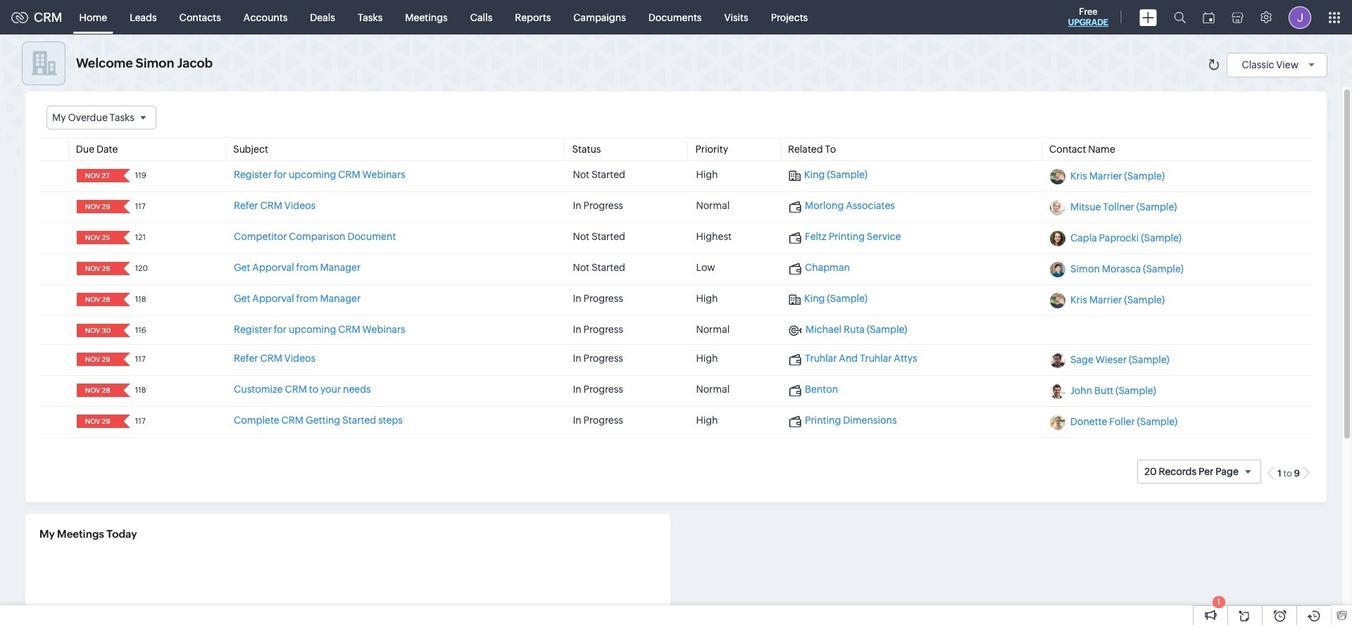 Task type: describe. For each thing, give the bounding box(es) containing it.
create menu element
[[1131, 0, 1165, 34]]

logo image
[[11, 12, 28, 23]]

calendar image
[[1203, 12, 1215, 23]]

profile image
[[1289, 6, 1311, 29]]



Task type: locate. For each thing, give the bounding box(es) containing it.
create menu image
[[1139, 9, 1157, 26]]

search image
[[1174, 11, 1186, 23]]

profile element
[[1280, 0, 1320, 34]]

search element
[[1165, 0, 1194, 35]]

None field
[[46, 106, 156, 130], [81, 169, 114, 183], [81, 200, 114, 214], [81, 231, 114, 244], [81, 262, 114, 275], [81, 293, 114, 306], [81, 324, 114, 337], [81, 353, 114, 366], [81, 384, 114, 397], [81, 415, 114, 428], [46, 106, 156, 130], [81, 169, 114, 183], [81, 200, 114, 214], [81, 231, 114, 244], [81, 262, 114, 275], [81, 293, 114, 306], [81, 324, 114, 337], [81, 353, 114, 366], [81, 384, 114, 397], [81, 415, 114, 428]]



